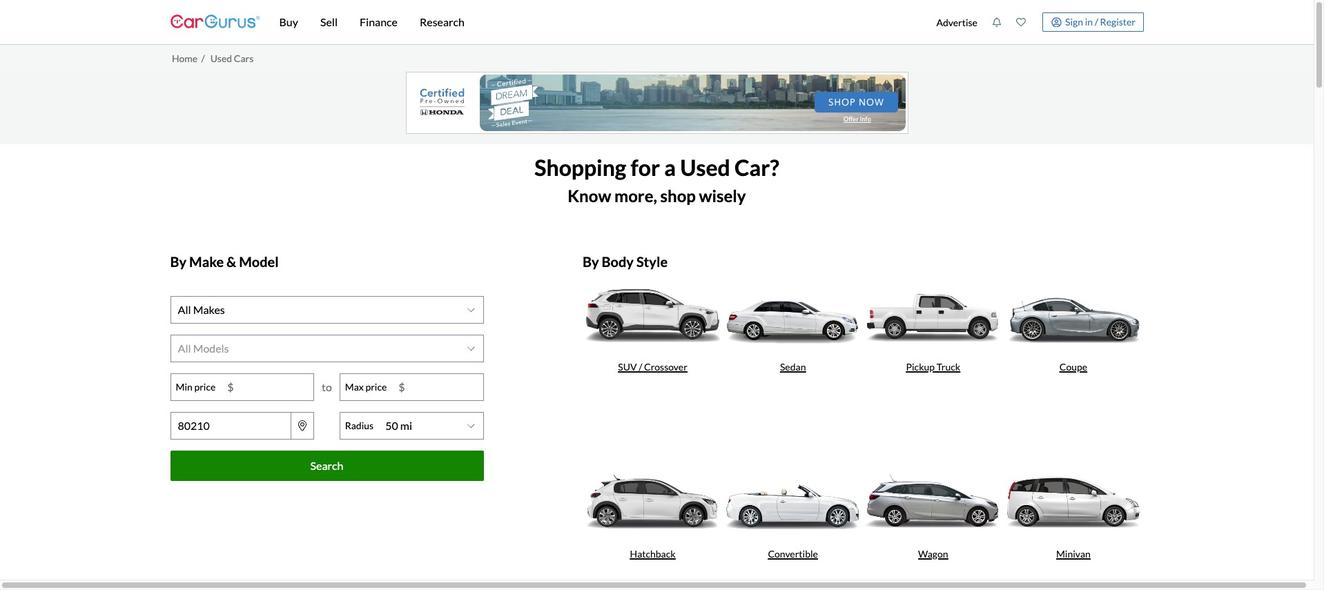 Task type: describe. For each thing, give the bounding box(es) containing it.
to
[[322, 380, 332, 393]]

/ for suv / crossover
[[639, 361, 642, 373]]

sign
[[1065, 16, 1083, 27]]

sell button
[[309, 0, 349, 44]]

menu containing sign in / register
[[929, 3, 1144, 41]]

min price
[[176, 381, 216, 393]]

hatchback link
[[583, 463, 723, 590]]

/ inside menu item
[[1095, 16, 1098, 27]]

saved cars image
[[1016, 17, 1026, 27]]

suv / crossover
[[618, 361, 688, 373]]

sedan body style image
[[723, 275, 863, 354]]

research
[[420, 15, 465, 28]]

minivan body style image
[[1004, 463, 1144, 541]]

for
[[631, 154, 660, 181]]

body
[[602, 253, 634, 270]]

convertible body style image
[[723, 463, 863, 541]]

make
[[189, 253, 224, 270]]

cars
[[234, 52, 254, 64]]

price for min price
[[194, 381, 216, 393]]

style
[[637, 253, 668, 270]]

0 vertical spatial used
[[210, 52, 232, 64]]

wagon link
[[863, 463, 1004, 590]]

shopping for a used car? know more, shop wisely
[[535, 154, 779, 206]]

search
[[310, 459, 343, 472]]

finance
[[360, 15, 398, 28]]

by for by body style
[[583, 253, 599, 270]]

home link
[[172, 52, 198, 64]]

a
[[664, 154, 676, 181]]

car?
[[735, 154, 779, 181]]

finance button
[[349, 0, 409, 44]]

find my location image
[[298, 420, 307, 431]]

radius
[[345, 420, 374, 432]]

sell
[[320, 15, 338, 28]]

advertise
[[937, 16, 978, 28]]

2 chevron down image from the top
[[467, 422, 475, 430]]

minivan
[[1056, 548, 1091, 560]]

cargurus logo homepage link link
[[170, 2, 260, 42]]

cargurus logo homepage link image
[[170, 2, 260, 42]]

shopping
[[535, 154, 627, 181]]

wagon
[[918, 548, 948, 560]]

in
[[1085, 16, 1093, 27]]

crossover
[[644, 361, 688, 373]]

buy
[[279, 15, 298, 28]]

chevron down image
[[467, 306, 475, 314]]

minivan link
[[1004, 463, 1144, 590]]

pickup truck body style image
[[863, 275, 1004, 354]]

pickup truck
[[906, 361, 961, 373]]

coupe
[[1060, 361, 1088, 373]]

hatchback
[[630, 548, 676, 560]]

coupe link
[[1004, 275, 1144, 463]]

convertible link
[[723, 463, 863, 590]]

min
[[176, 381, 192, 393]]

wisely
[[699, 186, 746, 206]]

model
[[239, 253, 279, 270]]

open notifications image
[[992, 17, 1002, 27]]



Task type: locate. For each thing, give the bounding box(es) containing it.
/ right suv
[[639, 361, 642, 373]]

1 by from the left
[[170, 253, 187, 270]]

convertible
[[768, 548, 818, 560]]

0 horizontal spatial used
[[210, 52, 232, 64]]

hatchback body style image
[[583, 463, 723, 541]]

used
[[210, 52, 232, 64], [680, 154, 730, 181]]

1 chevron down image from the top
[[467, 344, 475, 353]]

shop
[[660, 186, 696, 206]]

price right min
[[194, 381, 216, 393]]

used left cars
[[210, 52, 232, 64]]

max price
[[345, 381, 387, 393]]

home
[[172, 52, 198, 64]]

truck
[[937, 361, 961, 373]]

chevron down image down chevron down icon
[[467, 344, 475, 353]]

1 horizontal spatial price
[[366, 381, 387, 393]]

sign in / register link
[[1043, 12, 1144, 32]]

chevron down image down max price number field
[[467, 422, 475, 430]]

0 horizontal spatial price
[[194, 381, 216, 393]]

/ right "in" in the top right of the page
[[1095, 16, 1098, 27]]

suv / crossover link
[[583, 275, 723, 463]]

menu bar
[[260, 0, 929, 44]]

suv
[[618, 361, 637, 373]]

0 horizontal spatial by
[[170, 253, 187, 270]]

1 horizontal spatial by
[[583, 253, 599, 270]]

1 vertical spatial used
[[680, 154, 730, 181]]

price for max price
[[366, 381, 387, 393]]

menu
[[929, 3, 1144, 41]]

0 horizontal spatial /
[[201, 52, 205, 64]]

1 vertical spatial /
[[201, 52, 205, 64]]

pickup truck link
[[863, 275, 1004, 463]]

by body style
[[583, 253, 668, 270]]

user icon image
[[1051, 17, 1062, 27]]

1 horizontal spatial /
[[639, 361, 642, 373]]

sign in / register
[[1065, 16, 1136, 27]]

chevron down image
[[467, 344, 475, 353], [467, 422, 475, 430]]

by left body
[[583, 253, 599, 270]]

pickup
[[906, 361, 935, 373]]

buy button
[[268, 0, 309, 44]]

1 price from the left
[[194, 381, 216, 393]]

Zip Code telephone field
[[170, 412, 292, 440]]

more,
[[615, 186, 657, 206]]

Min price number field
[[220, 374, 314, 400]]

price
[[194, 381, 216, 393], [366, 381, 387, 393]]

sedan
[[780, 361, 806, 373]]

by
[[170, 253, 187, 270], [583, 253, 599, 270]]

/ right home
[[201, 52, 205, 64]]

search button
[[170, 451, 484, 481]]

home / used cars
[[172, 52, 254, 64]]

sedan link
[[723, 275, 863, 463]]

1 horizontal spatial used
[[680, 154, 730, 181]]

/ for home / used cars
[[201, 52, 205, 64]]

price right 'max'
[[366, 381, 387, 393]]

coupe body style image
[[1004, 275, 1144, 354]]

2 vertical spatial /
[[639, 361, 642, 373]]

2 horizontal spatial /
[[1095, 16, 1098, 27]]

by for by make & model
[[170, 253, 187, 270]]

used inside shopping for a used car? know more, shop wisely
[[680, 154, 730, 181]]

2 price from the left
[[366, 381, 387, 393]]

Max price number field
[[392, 374, 483, 400]]

know
[[568, 186, 611, 206]]

used up the wisely
[[680, 154, 730, 181]]

by make & model
[[170, 253, 279, 270]]

/
[[1095, 16, 1098, 27], [201, 52, 205, 64], [639, 361, 642, 373]]

research button
[[409, 0, 476, 44]]

suv / crossover body style image
[[583, 275, 723, 354]]

menu bar containing buy
[[260, 0, 929, 44]]

&
[[227, 253, 236, 270]]

sign in / register menu item
[[1033, 12, 1144, 32]]

by left the make
[[170, 253, 187, 270]]

wagon body style image
[[863, 463, 1004, 541]]

2 by from the left
[[583, 253, 599, 270]]

register
[[1100, 16, 1136, 27]]

0 vertical spatial chevron down image
[[467, 344, 475, 353]]

1 vertical spatial chevron down image
[[467, 422, 475, 430]]

max
[[345, 381, 364, 393]]

advertisement region
[[406, 71, 908, 134]]

0 vertical spatial /
[[1095, 16, 1098, 27]]

advertise link
[[929, 3, 985, 41]]



Task type: vqa. For each thing, say whether or not it's contained in the screenshot.
Try
no



